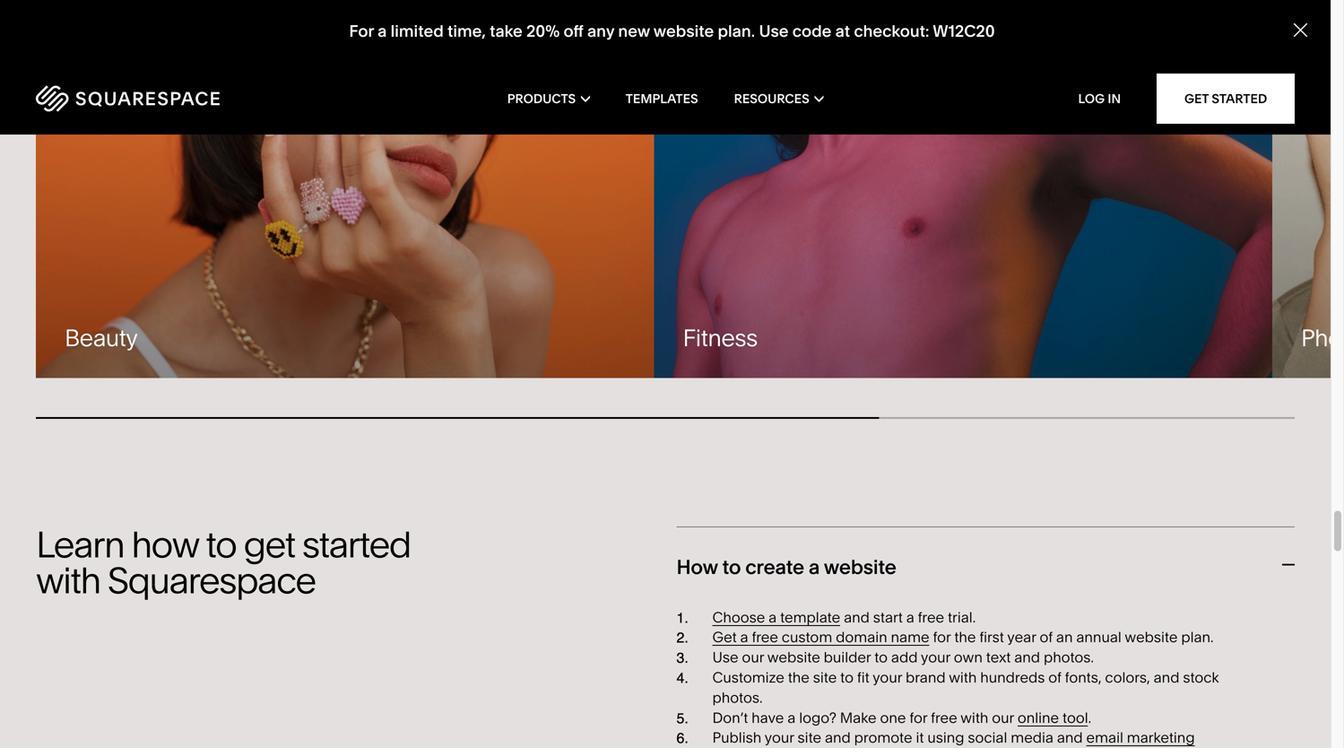Task type: vqa. For each thing, say whether or not it's contained in the screenshot.
the -
no



Task type: locate. For each thing, give the bounding box(es) containing it.
logo?
[[799, 709, 837, 726]]

phot link
[[1273, 0, 1345, 378]]

1 horizontal spatial photos.
[[1044, 649, 1094, 666]]

use up customize
[[713, 649, 739, 666]]

website
[[654, 21, 714, 41], [824, 555, 897, 579], [1125, 629, 1178, 646], [768, 649, 821, 666]]

first
[[980, 629, 1005, 646]]

1 horizontal spatial plan.
[[1182, 629, 1214, 646]]

0 vertical spatial plan.
[[718, 21, 755, 41]]

your down have
[[765, 729, 794, 747]]

photos. down an
[[1044, 649, 1094, 666]]

and left stock
[[1154, 669, 1180, 686]]

for
[[933, 629, 951, 646], [910, 709, 928, 726]]

1 horizontal spatial for
[[933, 629, 951, 646]]

choose
[[713, 608, 765, 626]]

template
[[780, 608, 841, 626]]

website up start
[[824, 555, 897, 579]]

marketing
[[1127, 729, 1195, 747]]

free
[[918, 608, 945, 626], [752, 629, 779, 646], [931, 709, 958, 726]]

checkout:
[[854, 21, 930, 41]]

plan.
[[718, 21, 755, 41], [1182, 629, 1214, 646]]

and down the tool
[[1057, 729, 1083, 747]]

tool
[[1063, 709, 1089, 726]]

choose a template link
[[713, 608, 841, 626]]

annual
[[1077, 629, 1122, 646]]

to right how
[[722, 555, 741, 579]]

photos. up don't
[[713, 689, 763, 706]]

free down choose a template link on the right bottom of the page
[[752, 629, 779, 646]]

for up it
[[910, 709, 928, 726]]

the up own
[[955, 629, 976, 646]]

0 vertical spatial of
[[1040, 629, 1053, 646]]

the down custom
[[788, 669, 810, 686]]

plan. left code
[[718, 21, 755, 41]]

log
[[1079, 91, 1105, 106]]

plan. up stock
[[1182, 629, 1214, 646]]

for down the trial.
[[933, 629, 951, 646]]

1 vertical spatial photos.
[[713, 689, 763, 706]]

using
[[928, 729, 965, 747]]

new
[[618, 21, 650, 41]]

customize
[[713, 669, 785, 686]]

in
[[1108, 91, 1121, 106]]

our up social
[[992, 709, 1014, 726]]

a right for
[[378, 21, 387, 41]]

use
[[759, 21, 789, 41], [713, 649, 739, 666]]

1 vertical spatial for
[[910, 709, 928, 726]]

1 horizontal spatial use
[[759, 21, 789, 41]]

to
[[206, 522, 236, 566], [722, 555, 741, 579], [875, 649, 888, 666], [841, 669, 854, 686]]

colors,
[[1106, 669, 1151, 686]]

templates
[[626, 91, 698, 106]]

1 horizontal spatial your
[[873, 669, 902, 686]]

resources
[[734, 91, 810, 106]]

log             in link
[[1079, 91, 1121, 106]]

of
[[1040, 629, 1053, 646], [1049, 669, 1062, 686]]

a
[[378, 21, 387, 41], [809, 555, 820, 579], [769, 608, 777, 626], [907, 608, 915, 626], [741, 629, 749, 646], [788, 709, 796, 726]]

our up customize
[[742, 649, 764, 666]]

1 vertical spatial use
[[713, 649, 739, 666]]

to left get
[[206, 522, 236, 566]]

website inside dropdown button
[[824, 555, 897, 579]]

take
[[490, 21, 523, 41]]

a shirtless person doing yoga with closed eyes, bathed in pinkish light against a blue background. image
[[654, 0, 1273, 378]]

0 horizontal spatial your
[[765, 729, 794, 747]]

with inside learn how to get started with squarespace
[[36, 558, 100, 602]]

the
[[955, 629, 976, 646], [788, 669, 810, 686]]

fitness
[[683, 323, 758, 352]]

brand
[[906, 669, 946, 686]]

1 horizontal spatial our
[[992, 709, 1014, 726]]

own
[[954, 649, 983, 666]]

make
[[840, 709, 877, 726]]

get a free custom domain name link
[[713, 629, 930, 646]]

learn how to get started with squarespace
[[36, 522, 411, 602]]

your up brand
[[921, 649, 951, 666]]

1 vertical spatial your
[[873, 669, 902, 686]]

get down choose
[[713, 629, 737, 646]]

0 horizontal spatial use
[[713, 649, 739, 666]]

of left fonts,
[[1049, 669, 1062, 686]]

fitness link
[[654, 0, 1273, 378]]

phot
[[1302, 323, 1345, 352]]

to inside learn how to get started with squarespace
[[206, 522, 236, 566]]

site down "builder"
[[813, 669, 837, 686]]

1 vertical spatial the
[[788, 669, 810, 686]]

with
[[36, 558, 100, 602], [949, 669, 977, 686], [961, 709, 989, 726]]

squarespace
[[107, 558, 316, 602]]

one
[[880, 709, 906, 726]]

online tool link
[[1018, 709, 1089, 726]]

0 horizontal spatial the
[[788, 669, 810, 686]]

domain
[[836, 629, 888, 646]]

our
[[742, 649, 764, 666], [992, 709, 1014, 726]]

hundreds
[[981, 669, 1045, 686]]

of left an
[[1040, 629, 1053, 646]]

a right create
[[809, 555, 820, 579]]

1 vertical spatial free
[[752, 629, 779, 646]]

get
[[1185, 91, 1209, 106], [713, 629, 737, 646]]

to left the 'fit'
[[841, 669, 854, 686]]

0 horizontal spatial plan.
[[718, 21, 755, 41]]

0 vertical spatial with
[[36, 558, 100, 602]]

and
[[844, 608, 870, 626], [1015, 649, 1041, 666], [1154, 669, 1180, 686], [825, 729, 851, 747], [1057, 729, 1083, 747]]

code
[[793, 21, 832, 41]]

a up name
[[907, 608, 915, 626]]

2 horizontal spatial your
[[921, 649, 951, 666]]

free up using
[[931, 709, 958, 726]]

site down logo? in the bottom right of the page
[[798, 729, 822, 747]]

2 vertical spatial your
[[765, 729, 794, 747]]

it
[[916, 729, 924, 747]]

your
[[921, 649, 951, 666], [873, 669, 902, 686], [765, 729, 794, 747]]

have
[[752, 709, 784, 726]]

get
[[243, 522, 295, 566]]

create
[[746, 555, 805, 579]]

2 vertical spatial free
[[931, 709, 958, 726]]

1 vertical spatial plan.
[[1182, 629, 1214, 646]]

1 vertical spatial get
[[713, 629, 737, 646]]

get started link
[[1157, 74, 1295, 124]]

how to create a website
[[677, 555, 897, 579]]

started
[[1212, 91, 1268, 106]]

off
[[564, 21, 584, 41]]

your right the 'fit'
[[873, 669, 902, 686]]

templates link
[[626, 63, 698, 135]]

0 horizontal spatial get
[[713, 629, 737, 646]]

don't
[[713, 709, 748, 726]]

1 vertical spatial site
[[798, 729, 822, 747]]

0 vertical spatial get
[[1185, 91, 1209, 106]]

0 horizontal spatial our
[[742, 649, 764, 666]]

free up name
[[918, 608, 945, 626]]

for
[[349, 21, 374, 41]]

beauty link
[[35, 0, 655, 378]]

w12c20
[[933, 21, 995, 41]]

at
[[836, 21, 850, 41]]

get left started on the top right of page
[[1185, 91, 1209, 106]]

website up colors,
[[1125, 629, 1178, 646]]

to inside dropdown button
[[722, 555, 741, 579]]

20%
[[527, 21, 560, 41]]

use left code
[[759, 21, 789, 41]]

site
[[813, 669, 837, 686], [798, 729, 822, 747]]

beauty
[[65, 323, 138, 352]]

1 horizontal spatial the
[[955, 629, 976, 646]]



Task type: describe. For each thing, give the bounding box(es) containing it.
use inside choose a template and start a free trial. get a free custom domain name for the first year of an annual website plan. use our website builder to add your own text and photos. customize the site to fit your brand with hundreds of fonts, colors, and stock photos. don't have a logo? make one for free with our online tool . publish your site and promote it using social media and email marketing
[[713, 649, 739, 666]]

limited
[[391, 21, 444, 41]]

a woman with dark hair and unique jewelry in front of an orange background. image
[[35, 0, 655, 378]]

start
[[873, 608, 903, 626]]

a down choose
[[741, 629, 749, 646]]

0 vertical spatial the
[[955, 629, 976, 646]]

email marketing link
[[1087, 729, 1195, 747]]

1 horizontal spatial get
[[1185, 91, 1209, 106]]

promote
[[855, 729, 913, 747]]

text
[[986, 649, 1011, 666]]

add
[[892, 649, 918, 666]]

0 vertical spatial your
[[921, 649, 951, 666]]

website right new
[[654, 21, 714, 41]]

social
[[968, 729, 1008, 747]]

a woman with brown hair using an old camera in front of a grey wall, wearing an olive shirt. image
[[1273, 0, 1345, 378]]

learn
[[36, 522, 124, 566]]

stock
[[1183, 669, 1219, 686]]

trial.
[[948, 608, 976, 626]]

fit
[[857, 669, 870, 686]]

how
[[131, 522, 198, 566]]

online
[[1018, 709, 1059, 726]]

how
[[677, 555, 718, 579]]

website down custom
[[768, 649, 821, 666]]

plan. inside choose a template and start a free trial. get a free custom domain name for the first year of an annual website plan. use our website builder to add your own text and photos. customize the site to fit your brand with hundreds of fonts, colors, and stock photos. don't have a logo? make one for free with our online tool . publish your site and promote it using social media and email marketing
[[1182, 629, 1214, 646]]

.
[[1089, 709, 1092, 726]]

0 vertical spatial for
[[933, 629, 951, 646]]

builder
[[824, 649, 871, 666]]

media
[[1011, 729, 1054, 747]]

0 vertical spatial use
[[759, 21, 789, 41]]

email
[[1087, 729, 1124, 747]]

a right have
[[788, 709, 796, 726]]

any
[[588, 21, 615, 41]]

1 vertical spatial with
[[949, 669, 977, 686]]

and down year
[[1015, 649, 1041, 666]]

name
[[891, 629, 930, 646]]

year
[[1008, 629, 1037, 646]]

products button
[[507, 63, 590, 135]]

0 horizontal spatial photos.
[[713, 689, 763, 706]]

a inside dropdown button
[[809, 555, 820, 579]]

1 vertical spatial our
[[992, 709, 1014, 726]]

an
[[1057, 629, 1073, 646]]

0 horizontal spatial for
[[910, 709, 928, 726]]

to left add
[[875, 649, 888, 666]]

custom
[[782, 629, 833, 646]]

for a limited time, take 20% off any new website plan. use code at checkout: w12c20
[[349, 21, 995, 41]]

0 vertical spatial site
[[813, 669, 837, 686]]

0 vertical spatial free
[[918, 608, 945, 626]]

how to create a website button
[[677, 526, 1295, 608]]

choose a template and start a free trial. get a free custom domain name for the first year of an annual website plan. use our website builder to add your own text and photos. customize the site to fit your brand with hundreds of fonts, colors, and stock photos. don't have a logo? make one for free with our online tool . publish your site and promote it using social media and email marketing
[[713, 608, 1219, 747]]

squarespace logo image
[[36, 85, 220, 112]]

0 vertical spatial photos.
[[1044, 649, 1094, 666]]

publish
[[713, 729, 762, 747]]

products
[[507, 91, 576, 106]]

log             in
[[1079, 91, 1121, 106]]

started
[[302, 522, 411, 566]]

1 vertical spatial of
[[1049, 669, 1062, 686]]

get started
[[1185, 91, 1268, 106]]

and down logo? in the bottom right of the page
[[825, 729, 851, 747]]

2 vertical spatial with
[[961, 709, 989, 726]]

time,
[[448, 21, 486, 41]]

fonts,
[[1065, 669, 1102, 686]]

squarespace logo link
[[36, 85, 288, 112]]

0 vertical spatial our
[[742, 649, 764, 666]]

get inside choose a template and start a free trial. get a free custom domain name for the first year of an annual website plan. use our website builder to add your own text and photos. customize the site to fit your brand with hundreds of fonts, colors, and stock photos. don't have a logo? make one for free with our online tool . publish your site and promote it using social media and email marketing
[[713, 629, 737, 646]]

resources button
[[734, 63, 824, 135]]

and up domain
[[844, 608, 870, 626]]

a right choose
[[769, 608, 777, 626]]



